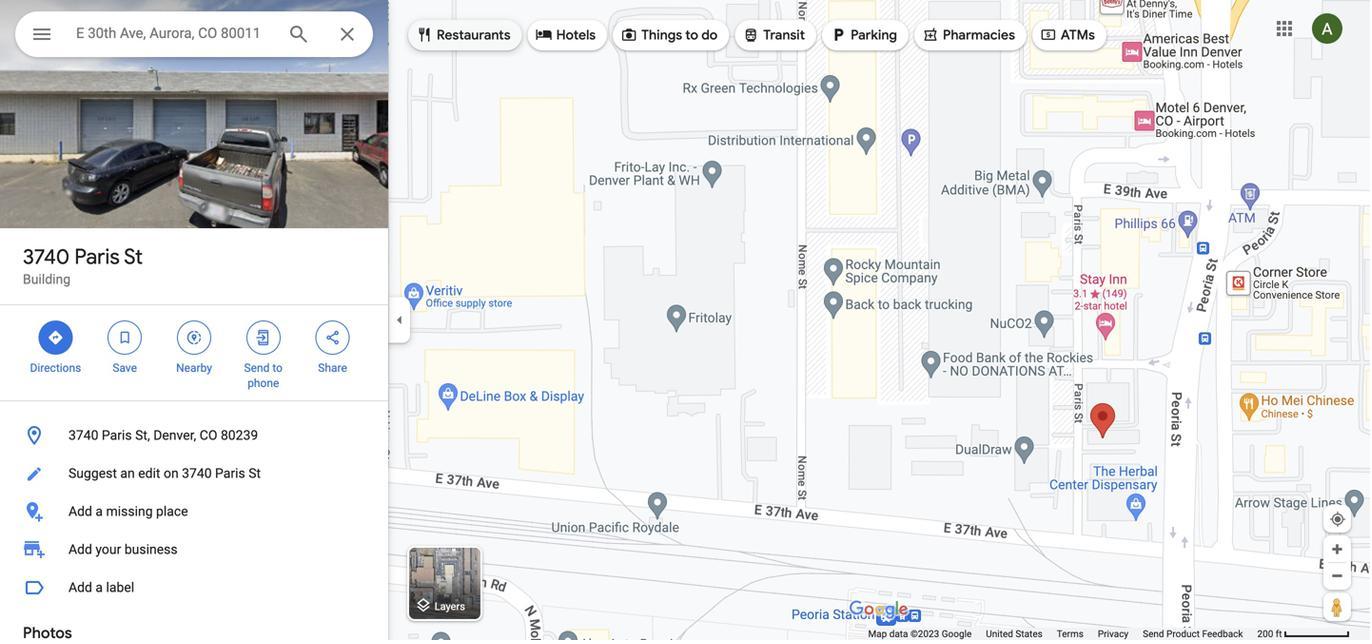 Task type: locate. For each thing, give the bounding box(es) containing it.
paris inside button
[[102, 428, 132, 443]]

3740 inside button
[[182, 466, 212, 481]]

1 vertical spatial to
[[272, 362, 283, 375]]

3740 up the building
[[23, 244, 70, 270]]

a left label
[[96, 580, 103, 596]]

3740
[[23, 244, 70, 270], [69, 428, 98, 443], [182, 466, 212, 481]]

send product feedback
[[1143, 628, 1243, 640]]

3740 paris st main content
[[0, 0, 388, 640]]

ft
[[1276, 628, 1282, 640]]

google maps element
[[0, 0, 1370, 640]]

0 vertical spatial a
[[96, 504, 103, 520]]

united
[[986, 628, 1013, 640]]

1 vertical spatial 3740
[[69, 428, 98, 443]]

3740 for st,
[[69, 428, 98, 443]]

3740 for st
[[23, 244, 70, 270]]

1 horizontal spatial st
[[249, 466, 261, 481]]

0 vertical spatial st
[[124, 244, 143, 270]]

1 vertical spatial st
[[249, 466, 261, 481]]


[[116, 327, 133, 348]]

 atms
[[1040, 24, 1095, 45]]

privacy button
[[1098, 628, 1129, 640]]

1 horizontal spatial to
[[685, 27, 698, 44]]

 things to do
[[621, 24, 718, 45]]

label
[[106, 580, 134, 596]]

1 horizontal spatial send
[[1143, 628, 1164, 640]]

3740 inside 3740 paris st building
[[23, 244, 70, 270]]

paris down 80239
[[215, 466, 245, 481]]

paris
[[74, 244, 120, 270], [102, 428, 132, 443], [215, 466, 245, 481]]

1 vertical spatial send
[[1143, 628, 1164, 640]]

st up 
[[124, 244, 143, 270]]

to left the do
[[685, 27, 698, 44]]

None field
[[76, 22, 272, 45]]

denver,
[[153, 428, 196, 443]]

google account: angela cha  
(angela.cha@adept.ai) image
[[1312, 13, 1343, 44]]


[[621, 24, 638, 45]]

0 vertical spatial paris
[[74, 244, 120, 270]]

restaurants
[[437, 27, 511, 44]]

add a label
[[69, 580, 134, 596]]

paris up 
[[74, 244, 120, 270]]

200 ft button
[[1257, 628, 1350, 640]]

©2023
[[911, 628, 939, 640]]


[[922, 24, 939, 45]]

privacy
[[1098, 628, 1129, 640]]

2 add from the top
[[69, 542, 92, 558]]


[[416, 24, 433, 45]]

0 horizontal spatial send
[[244, 362, 270, 375]]

directions
[[30, 362, 81, 375]]

a
[[96, 504, 103, 520], [96, 580, 103, 596]]

to inside send to phone
[[272, 362, 283, 375]]

add your business
[[69, 542, 178, 558]]

200 ft
[[1257, 628, 1282, 640]]

3740 right on
[[182, 466, 212, 481]]

footer containing map data ©2023 google
[[868, 628, 1257, 640]]

0 vertical spatial send
[[244, 362, 270, 375]]

2 a from the top
[[96, 580, 103, 596]]

footer
[[868, 628, 1257, 640]]

to inside  things to do
[[685, 27, 698, 44]]

add left the your
[[69, 542, 92, 558]]

terms
[[1057, 628, 1084, 640]]

3740 up suggest
[[69, 428, 98, 443]]

a for label
[[96, 580, 103, 596]]

add
[[69, 504, 92, 520], [69, 542, 92, 558], [69, 580, 92, 596]]

1 vertical spatial paris
[[102, 428, 132, 443]]

add for add a label
[[69, 580, 92, 596]]

0 horizontal spatial to
[[272, 362, 283, 375]]

send up phone
[[244, 362, 270, 375]]

things
[[641, 27, 682, 44]]

send inside send to phone
[[244, 362, 270, 375]]

 parking
[[830, 24, 897, 45]]

building
[[23, 272, 71, 287]]

3740 paris st, denver, co 80239
[[69, 428, 258, 443]]

st inside 3740 paris st building
[[124, 244, 143, 270]]

suggest an edit on 3740 paris st
[[69, 466, 261, 481]]

a left missing
[[96, 504, 103, 520]]

3 add from the top
[[69, 580, 92, 596]]

send
[[244, 362, 270, 375], [1143, 628, 1164, 640]]

to up phone
[[272, 362, 283, 375]]

 restaurants
[[416, 24, 511, 45]]

2 vertical spatial 3740
[[182, 466, 212, 481]]

80239
[[221, 428, 258, 443]]

0 vertical spatial add
[[69, 504, 92, 520]]

suggest an edit on 3740 paris st button
[[0, 455, 388, 493]]


[[186, 327, 203, 348]]

3740 inside button
[[69, 428, 98, 443]]

place
[[156, 504, 188, 520]]

add left label
[[69, 580, 92, 596]]

to
[[685, 27, 698, 44], [272, 362, 283, 375]]

1 vertical spatial a
[[96, 580, 103, 596]]

1 add from the top
[[69, 504, 92, 520]]

paris left st,
[[102, 428, 132, 443]]

 search field
[[15, 11, 373, 61]]


[[47, 327, 64, 348]]

 pharmacies
[[922, 24, 1015, 45]]

add your business link
[[0, 531, 388, 569]]

3740 paris st, denver, co 80239 button
[[0, 417, 388, 455]]

2 vertical spatial add
[[69, 580, 92, 596]]

1 vertical spatial add
[[69, 542, 92, 558]]

paris inside 3740 paris st building
[[74, 244, 120, 270]]

1 a from the top
[[96, 504, 103, 520]]

send left product
[[1143, 628, 1164, 640]]

collapse side panel image
[[389, 310, 410, 331]]

none field inside e 30th ave, aurora, co 80011 field
[[76, 22, 272, 45]]

show street view coverage image
[[1324, 593, 1351, 621]]

hotels
[[556, 27, 596, 44]]

map
[[868, 628, 887, 640]]

st
[[124, 244, 143, 270], [249, 466, 261, 481]]

0 horizontal spatial st
[[124, 244, 143, 270]]

add a missing place button
[[0, 493, 388, 531]]

suggest
[[69, 466, 117, 481]]

0 vertical spatial to
[[685, 27, 698, 44]]

edit
[[138, 466, 160, 481]]

a inside add a missing place button
[[96, 504, 103, 520]]

0 vertical spatial 3740
[[23, 244, 70, 270]]


[[30, 20, 53, 48]]

st down 80239
[[249, 466, 261, 481]]

2 vertical spatial paris
[[215, 466, 245, 481]]

send product feedback button
[[1143, 628, 1243, 640]]

a inside add a label button
[[96, 580, 103, 596]]

layers
[[435, 601, 465, 613]]

add down suggest
[[69, 504, 92, 520]]

add a missing place
[[69, 504, 188, 520]]

send inside button
[[1143, 628, 1164, 640]]

footer inside google maps element
[[868, 628, 1257, 640]]

save
[[113, 362, 137, 375]]



Task type: vqa. For each thing, say whether or not it's contained in the screenshot.


Task type: describe. For each thing, give the bounding box(es) containing it.
atms
[[1061, 27, 1095, 44]]

data
[[889, 628, 908, 640]]

 hotels
[[535, 24, 596, 45]]

add a label button
[[0, 569, 388, 607]]

paris inside button
[[215, 466, 245, 481]]

a for missing
[[96, 504, 103, 520]]

nearby
[[176, 362, 212, 375]]

terms button
[[1057, 628, 1084, 640]]

send for send product feedback
[[1143, 628, 1164, 640]]

paris for st
[[74, 244, 120, 270]]

paris for st,
[[102, 428, 132, 443]]


[[1040, 24, 1057, 45]]

phone
[[248, 377, 279, 390]]

business
[[124, 542, 178, 558]]


[[324, 327, 341, 348]]

share
[[318, 362, 347, 375]]

zoom in image
[[1330, 542, 1344, 557]]

google
[[942, 628, 972, 640]]

your
[[96, 542, 121, 558]]


[[830, 24, 847, 45]]


[[535, 24, 553, 45]]

do
[[701, 27, 718, 44]]


[[742, 24, 760, 45]]

zoom out image
[[1330, 569, 1344, 583]]

send for send to phone
[[244, 362, 270, 375]]

st inside suggest an edit on 3740 paris st button
[[249, 466, 261, 481]]

pharmacies
[[943, 27, 1015, 44]]

st,
[[135, 428, 150, 443]]


[[255, 327, 272, 348]]

transit
[[763, 27, 805, 44]]

3740 paris st building
[[23, 244, 143, 287]]

E 30th Ave, Aurora, CO 80011 field
[[15, 11, 373, 57]]

on
[[164, 466, 179, 481]]

missing
[[106, 504, 153, 520]]

actions for 3740 paris st region
[[0, 305, 388, 401]]

product
[[1167, 628, 1200, 640]]

parking
[[851, 27, 897, 44]]

show your location image
[[1329, 511, 1346, 528]]

feedback
[[1202, 628, 1243, 640]]

200
[[1257, 628, 1273, 640]]

map data ©2023 google
[[868, 628, 972, 640]]

add for add a missing place
[[69, 504, 92, 520]]

co
[[200, 428, 217, 443]]

send to phone
[[244, 362, 283, 390]]

 transit
[[742, 24, 805, 45]]

add for add your business
[[69, 542, 92, 558]]

 button
[[15, 11, 69, 61]]

an
[[120, 466, 135, 481]]

united states button
[[986, 628, 1043, 640]]

states
[[1016, 628, 1043, 640]]

united states
[[986, 628, 1043, 640]]



